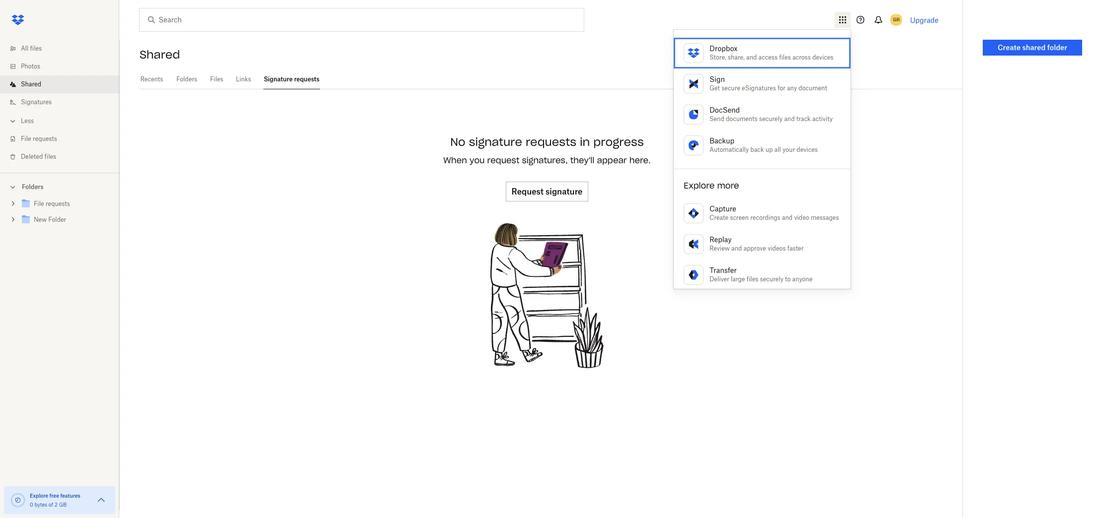 Task type: describe. For each thing, give the bounding box(es) containing it.
more
[[717, 181, 739, 191]]

backup automatically back up all your devices
[[710, 137, 818, 154]]

dropbox image
[[8, 10, 28, 30]]

and inside capture create screen recordings and video messages
[[782, 214, 793, 222]]

links link
[[236, 70, 252, 88]]

docsend
[[710, 106, 740, 114]]

photos
[[21, 63, 40, 70]]

folder
[[1048, 43, 1068, 52]]

review
[[710, 245, 730, 253]]

of
[[49, 503, 53, 508]]

faster
[[788, 245, 804, 253]]

sign get secure esignatures for any document
[[710, 75, 827, 92]]

shared link
[[8, 76, 119, 93]]

signature requests
[[264, 76, 320, 83]]

deleted files link
[[8, 148, 119, 166]]

less
[[21, 117, 34, 125]]

folders inside tab list
[[176, 76, 197, 83]]

and inside replay review and approve videos faster
[[732, 245, 742, 253]]

all files link
[[8, 40, 119, 58]]

to
[[785, 276, 791, 283]]

appear
[[597, 156, 627, 166]]

you
[[470, 156, 485, 166]]

files right deleted
[[45, 153, 56, 161]]

recordings
[[751, 214, 781, 222]]

for
[[778, 84, 786, 92]]

securely inside docsend send documents securely and track activity
[[759, 115, 783, 123]]

2 horizontal spatial requests
[[526, 135, 577, 149]]

create shared folder button
[[983, 40, 1083, 56]]

create shared folder
[[998, 43, 1068, 52]]

capture
[[710, 205, 736, 213]]

upgrade link
[[910, 16, 939, 24]]

features
[[60, 494, 80, 500]]

signatures
[[21, 98, 52, 106]]

all
[[21, 45, 28, 52]]

explore more
[[684, 181, 739, 191]]

illustration of an empty shelf image
[[473, 222, 622, 371]]

deleted
[[21, 153, 43, 161]]

backup
[[710, 137, 735, 145]]

devices inside backup automatically back up all your devices
[[797, 146, 818, 154]]

store,
[[710, 54, 727, 61]]

dropbox store, share, and access files across devices
[[710, 44, 834, 61]]

files inside dropbox store, share, and access files across devices
[[779, 54, 791, 61]]

bytes
[[34, 503, 47, 508]]

dropbox
[[710, 44, 738, 53]]

transfer deliver large files securely to anyone
[[710, 266, 813, 283]]

documents
[[726, 115, 758, 123]]

recents
[[140, 76, 163, 83]]

shared list item
[[0, 76, 119, 93]]

activity
[[813, 115, 833, 123]]

video
[[794, 214, 810, 222]]

back
[[751, 146, 764, 154]]

all files
[[21, 45, 42, 52]]

photos link
[[8, 58, 119, 76]]

less image
[[8, 116, 18, 126]]

explore free features 0 bytes of 2 gb
[[30, 494, 80, 508]]

and inside dropbox store, share, and access files across devices
[[747, 54, 757, 61]]

file requests
[[21, 135, 57, 143]]

quota usage element
[[10, 493, 26, 509]]

shared inside list item
[[21, 81, 41, 88]]

signatures,
[[522, 156, 568, 166]]

folders button
[[0, 179, 119, 194]]

securely inside transfer deliver large files securely to anyone
[[760, 276, 784, 283]]

send
[[710, 115, 725, 123]]

explore for explore free features 0 bytes of 2 gb
[[30, 494, 48, 500]]

share,
[[728, 54, 745, 61]]

replay review and approve videos faster
[[710, 236, 804, 253]]

requests for signature requests
[[294, 76, 320, 83]]

deleted files
[[21, 153, 56, 161]]

recents link
[[140, 70, 164, 88]]

no
[[450, 135, 466, 149]]

videos
[[768, 245, 786, 253]]



Task type: locate. For each thing, give the bounding box(es) containing it.
1 vertical spatial shared
[[21, 81, 41, 88]]

1 horizontal spatial shared
[[140, 48, 180, 62]]

1 horizontal spatial create
[[998, 43, 1021, 52]]

and inside docsend send documents securely and track activity
[[784, 115, 795, 123]]

0 horizontal spatial requests
[[33, 135, 57, 143]]

requests
[[294, 76, 320, 83], [33, 135, 57, 143], [526, 135, 577, 149]]

devices right across
[[813, 54, 834, 61]]

devices inside dropbox store, share, and access files across devices
[[813, 54, 834, 61]]

docsend send documents securely and track activity
[[710, 106, 833, 123]]

folders link
[[176, 70, 198, 88]]

files
[[30, 45, 42, 52], [779, 54, 791, 61], [45, 153, 56, 161], [747, 276, 759, 283]]

get
[[710, 84, 720, 92]]

1 horizontal spatial folders
[[176, 76, 197, 83]]

automatically
[[710, 146, 749, 154]]

when you request signatures, they'll appear here.
[[444, 156, 651, 166]]

file requests link
[[8, 130, 119, 148]]

screen
[[730, 214, 749, 222]]

request
[[487, 156, 520, 166]]

create
[[998, 43, 1021, 52], [710, 214, 729, 222]]

requests inside file requests link
[[33, 135, 57, 143]]

and left video
[[782, 214, 793, 222]]

group
[[0, 194, 119, 236]]

any
[[787, 84, 797, 92]]

securely left to
[[760, 276, 784, 283]]

0 horizontal spatial create
[[710, 214, 729, 222]]

up
[[766, 146, 773, 154]]

all
[[775, 146, 781, 154]]

create down capture
[[710, 214, 729, 222]]

create left shared
[[998, 43, 1021, 52]]

across
[[793, 54, 811, 61]]

and
[[747, 54, 757, 61], [784, 115, 795, 123], [782, 214, 793, 222], [732, 245, 742, 253]]

signatures link
[[8, 93, 119, 111]]

transfer
[[710, 266, 737, 275]]

document
[[799, 84, 827, 92]]

in
[[580, 135, 590, 149]]

0 horizontal spatial folders
[[22, 183, 44, 191]]

files right large
[[747, 276, 759, 283]]

folders inside button
[[22, 183, 44, 191]]

create inside capture create screen recordings and video messages
[[710, 214, 729, 222]]

explore left more
[[684, 181, 715, 191]]

folders left files
[[176, 76, 197, 83]]

0 vertical spatial create
[[998, 43, 1021, 52]]

and right the review
[[732, 245, 742, 253]]

folders
[[176, 76, 197, 83], [22, 183, 44, 191]]

0 horizontal spatial explore
[[30, 494, 48, 500]]

2
[[55, 503, 58, 508]]

securely up backup automatically back up all your devices
[[759, 115, 783, 123]]

0 vertical spatial explore
[[684, 181, 715, 191]]

1 vertical spatial create
[[710, 214, 729, 222]]

1 vertical spatial explore
[[30, 494, 48, 500]]

1 vertical spatial securely
[[760, 276, 784, 283]]

1 horizontal spatial explore
[[684, 181, 715, 191]]

shared up recents link
[[140, 48, 180, 62]]

1 vertical spatial folders
[[22, 183, 44, 191]]

tab list containing recents
[[140, 70, 963, 89]]

requests right file
[[33, 135, 57, 143]]

and right share,
[[747, 54, 757, 61]]

requests right signature
[[294, 76, 320, 83]]

0
[[30, 503, 33, 508]]

0 vertical spatial shared
[[140, 48, 180, 62]]

0 horizontal spatial shared
[[21, 81, 41, 88]]

securely
[[759, 115, 783, 123], [760, 276, 784, 283]]

your
[[783, 146, 795, 154]]

capture create screen recordings and video messages
[[710, 205, 839, 222]]

0 vertical spatial folders
[[176, 76, 197, 83]]

here.
[[630, 156, 651, 166]]

requests up when you request signatures, they'll appear here.
[[526, 135, 577, 149]]

esignatures
[[742, 84, 776, 92]]

files
[[210, 76, 223, 83]]

devices right the "your"
[[797, 146, 818, 154]]

messages
[[811, 214, 839, 222]]

1 horizontal spatial requests
[[294, 76, 320, 83]]

and left track
[[784, 115, 795, 123]]

signature
[[469, 135, 522, 149]]

secure
[[722, 84, 741, 92]]

explore
[[684, 181, 715, 191], [30, 494, 48, 500]]

upgrade
[[910, 16, 939, 24]]

explore inside explore free features 0 bytes of 2 gb
[[30, 494, 48, 500]]

files inside "link"
[[30, 45, 42, 52]]

explore up bytes on the left bottom of the page
[[30, 494, 48, 500]]

folders down deleted
[[22, 183, 44, 191]]

approve
[[744, 245, 766, 253]]

list
[[0, 34, 119, 173]]

links
[[236, 76, 251, 83]]

shared down photos
[[21, 81, 41, 88]]

0 vertical spatial securely
[[759, 115, 783, 123]]

files right all
[[30, 45, 42, 52]]

tab list
[[140, 70, 963, 89]]

files inside transfer deliver large files securely to anyone
[[747, 276, 759, 283]]

access
[[759, 54, 778, 61]]

explore for explore more
[[684, 181, 715, 191]]

signature
[[264, 76, 293, 83]]

when
[[444, 156, 467, 166]]

replay
[[710, 236, 732, 244]]

file
[[21, 135, 31, 143]]

1 vertical spatial devices
[[797, 146, 818, 154]]

create inside button
[[998, 43, 1021, 52]]

0 vertical spatial devices
[[813, 54, 834, 61]]

devices
[[813, 54, 834, 61], [797, 146, 818, 154]]

list containing all files
[[0, 34, 119, 173]]

progress
[[594, 135, 644, 149]]

anyone
[[793, 276, 813, 283]]

free
[[50, 494, 59, 500]]

large
[[731, 276, 745, 283]]

requests for file requests
[[33, 135, 57, 143]]

files link
[[210, 70, 224, 88]]

deliver
[[710, 276, 730, 283]]

track
[[797, 115, 811, 123]]

sign
[[710, 75, 725, 84]]

gb
[[59, 503, 67, 508]]

files left across
[[779, 54, 791, 61]]

no signature requests in progress
[[450, 135, 644, 149]]

shared
[[1023, 43, 1046, 52]]

they'll
[[571, 156, 595, 166]]

signature requests link
[[263, 70, 320, 88]]

requests inside signature requests link
[[294, 76, 320, 83]]



Task type: vqa. For each thing, say whether or not it's contained in the screenshot.
requests
yes



